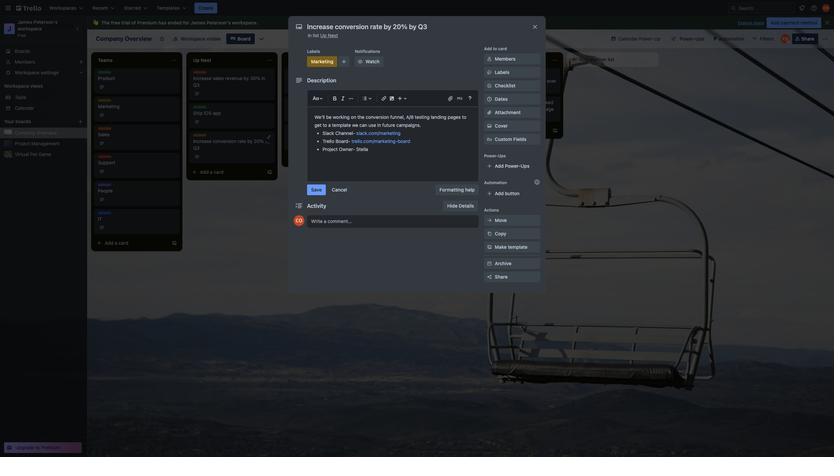 Task type: describe. For each thing, give the bounding box(es) containing it.
by right the 20%
[[265, 138, 270, 144]]

by for 30%
[[244, 75, 249, 81]]

30%
[[250, 75, 260, 81]]

0 horizontal spatial members link
[[0, 57, 87, 67]]

develop engineering blog link
[[288, 75, 366, 82]]

to for lauren
[[492, 100, 497, 105]]

company overview inside board name text box
[[96, 35, 152, 42]]

j
[[7, 25, 11, 33]]

for for bravo to tom for answering the most customer support emails ever received in one day!
[[509, 71, 515, 77]]

conversion inside we'll be working on the conversion funnel, a/b testing landing pages to get to a template we can use in future campaigns. slack channel- slack.com/marketing trello board- trello.com/marketing-board project owner- stella
[[366, 114, 389, 120]]

sales for sales
[[98, 127, 108, 132]]

card down it link
[[119, 240, 128, 246]]

mar 20, 2022
[[392, 84, 417, 90]]

it develop engineering blog
[[288, 71, 344, 81]]

power-ups button
[[666, 34, 708, 44]]

power- inside button
[[680, 36, 695, 42]]

the left lead
[[536, 100, 543, 105]]

2022 for guidelines
[[310, 113, 320, 118]]

stella
[[356, 146, 368, 152]]

your boards with 3 items element
[[4, 118, 68, 126]]

0 horizontal spatial list
[[313, 33, 319, 38]]

Search field
[[736, 3, 795, 13]]

board link
[[226, 34, 255, 44]]

bravo for customer
[[479, 71, 491, 77]]

custom fields button
[[484, 136, 540, 143]]

labels link
[[484, 67, 540, 78]]

add another list button
[[567, 52, 658, 67]]

save button
[[307, 185, 326, 195]]

color: red, title: "support" element for support
[[98, 156, 114, 161]]

company inside board name text box
[[96, 35, 123, 42]]

christina overa (christinaovera) image
[[822, 4, 830, 12]]

show menu image
[[822, 36, 828, 42]]

0 horizontal spatial create from template… image
[[267, 170, 272, 175]]

help
[[465, 187, 475, 193]]

add a card button down "trello" at top
[[284, 154, 359, 164]]

lists image
[[361, 95, 369, 103]]

sales for increase
[[193, 71, 204, 76]]

project management
[[15, 141, 60, 147]]

color: orange, title: "sales" element for sales
[[98, 127, 111, 132]]

make template link
[[484, 242, 540, 253]]

sm image for labels
[[486, 69, 493, 76]]

view markdown image
[[457, 95, 463, 102]]

explore plans
[[738, 20, 764, 25]]

2 horizontal spatial color: green, title: "product" element
[[288, 99, 304, 104]]

save
[[311, 187, 322, 193]]

we'll
[[314, 114, 325, 120]]

emails
[[532, 78, 546, 84]]

attach and insert link image
[[447, 95, 454, 102]]

👋
[[93, 20, 99, 25]]

increase for increase sales revenue by 30% in q3
[[193, 75, 211, 81]]

in inside bravo to tom for answering the most customer support emails ever received in one day!
[[499, 85, 502, 91]]

marketing for marketing marketing
[[98, 99, 117, 104]]

in left up next link
[[308, 33, 312, 38]]

24,
[[305, 141, 311, 146]]

workspace for workspace views
[[4, 83, 29, 89]]

trello.com/marketing-
[[352, 138, 398, 144]]

aug 20, 2022
[[392, 141, 417, 146]]

aug
[[392, 141, 399, 146]]

sm image for cover
[[486, 123, 493, 129]]

formatting
[[440, 187, 464, 193]]

0 horizontal spatial project
[[15, 141, 30, 147]]

marketing for marketing social media campaign
[[384, 99, 403, 104]]

image image
[[388, 95, 396, 103]]

brand guidelines link
[[288, 103, 366, 110]]

for inside banner
[[183, 20, 189, 25]]

increase conversion rate by 20% by q3 link
[[193, 138, 271, 152]]

Board name text field
[[93, 34, 155, 44]]

up next link
[[320, 33, 338, 38]]

formatting help
[[440, 187, 475, 193]]

by for 20%
[[247, 138, 253, 144]]

card up custom
[[499, 128, 509, 133]]

attachment
[[495, 110, 521, 115]]

project inside we'll be working on the conversion funnel, a/b testing landing pages to get to a template we can use in future campaigns. slack channel- slack.com/marketing trello board- trello.com/marketing-board project owner- stella
[[323, 146, 338, 152]]

editor toolbar toolbar
[[310, 93, 475, 104]]

james inside james peterson's workspace free
[[17, 19, 32, 25]]

0 / 5
[[438, 84, 444, 90]]

funnel,
[[390, 114, 405, 120]]

mar for mar 20, 2022
[[392, 84, 399, 90]]

banner containing 👋
[[87, 16, 834, 30]]

your
[[4, 119, 14, 124]]

guidelines
[[302, 104, 325, 109]]

filters button
[[750, 34, 776, 44]]

add a card button for create from template… icon to the right
[[475, 125, 550, 136]]

table link
[[15, 94, 83, 101]]

answering
[[516, 71, 538, 77]]

to for card
[[493, 46, 497, 51]]

1 horizontal spatial template
[[508, 244, 528, 250]]

workspace views
[[4, 83, 43, 89]]

make
[[495, 244, 507, 250]]

marketing social media campaign
[[384, 99, 434, 109]]

calendar power-up
[[618, 36, 661, 42]]

up for list
[[320, 33, 327, 38]]

calendar link
[[15, 105, 83, 112]]

1 vertical spatial share button
[[484, 272, 540, 283]]

it for it
[[98, 212, 102, 217]]

finishing
[[488, 106, 506, 112]]

custom
[[495, 136, 512, 142]]

campaign
[[412, 104, 434, 109]]

Oct 18, 2022 checkbox
[[288, 83, 323, 91]]

0
[[438, 84, 440, 90]]

analytics data link
[[288, 131, 366, 138]]

card up tom
[[498, 46, 507, 51]]

company overview link
[[15, 130, 83, 136]]

color: yellow, title: "marketing" element for analytics data
[[288, 127, 308, 132]]

workspace inside james peterson's workspace free
[[17, 26, 42, 32]]

slack
[[323, 130, 334, 136]]

media
[[398, 104, 411, 109]]

1 horizontal spatial ups
[[521, 163, 530, 169]]

sm image for make template
[[486, 244, 493, 251]]

text styles image
[[312, 95, 320, 103]]

sales sales
[[98, 127, 110, 137]]

oct 18, 2022
[[296, 84, 321, 90]]

cancel
[[332, 187, 347, 193]]

workspace visible
[[181, 36, 221, 42]]

edit card image
[[266, 134, 272, 140]]

1 horizontal spatial share button
[[792, 34, 818, 44]]

2022 inside mar 20, 2022 checkbox
[[407, 84, 417, 90]]

color: purple, title: "people" element
[[98, 184, 111, 189]]

add button button
[[484, 188, 540, 199]]

virtual
[[15, 152, 29, 157]]

copy
[[495, 231, 506, 237]]

free
[[17, 33, 26, 38]]

peterson's inside james peterson's workspace free
[[33, 19, 58, 25]]

add a card button for create from template… image
[[94, 238, 169, 249]]

product ship ios app
[[193, 106, 221, 116]]

color: yellow, title: "marketing" element for marketing
[[98, 99, 117, 104]]

ship
[[193, 110, 203, 116]]

taking
[[521, 100, 535, 105]]

james peterson's workspace link
[[17, 19, 59, 32]]

q3 for increase sales revenue by 30% in q3
[[193, 82, 200, 88]]

hide
[[447, 203, 458, 209]]

your boards
[[4, 119, 31, 124]]

0 vertical spatial christina overa (christinaovera) image
[[781, 34, 790, 44]]

bold ⌘b image
[[331, 95, 339, 103]]

page
[[543, 106, 554, 112]]

ups inside button
[[695, 36, 704, 42]]

in inside sales increase sales revenue by 30% in q3
[[262, 75, 265, 81]]

product product
[[98, 71, 115, 81]]

we
[[352, 122, 358, 128]]

james inside banner
[[191, 20, 205, 25]]

0 horizontal spatial members
[[15, 59, 35, 65]]

boards link
[[0, 46, 87, 57]]

pages
[[448, 114, 461, 120]]

in list up next
[[308, 33, 338, 38]]

owner-
[[339, 146, 355, 152]]

get
[[314, 122, 322, 128]]

sm image for members
[[486, 56, 493, 62]]

0 horizontal spatial automation
[[484, 180, 507, 185]]

0 horizontal spatial premium
[[41, 445, 60, 451]]

add inside banner
[[771, 20, 780, 25]]

more formatting image
[[347, 95, 355, 103]]

color: orange, title: "sales" element for increase
[[193, 71, 207, 76]]

increase for increase conversion rate by 20% by q3
[[193, 138, 211, 144]]

lead
[[544, 100, 553, 105]]

explore plans button
[[738, 19, 764, 27]]

product for ship ios app
[[193, 106, 209, 111]]

bravo to tom for answering the most customer support emails ever received in one day! link
[[479, 71, 557, 91]]

0 horizontal spatial power-ups
[[484, 154, 506, 159]]

it for develop
[[288, 71, 292, 76]]

ship ios app link
[[193, 110, 271, 117]]

workspace navigation collapse icon image
[[73, 24, 82, 34]]

marketing marketing
[[98, 99, 120, 109]]

color: yellow, title: "marketing" element for social media campaign
[[384, 99, 403, 104]]

open information menu image
[[811, 5, 817, 11]]

can
[[359, 122, 367, 128]]

product for product
[[98, 71, 113, 76]]

archive link
[[484, 259, 540, 269]]

company inside company overview link
[[15, 130, 35, 136]]

0 notifications image
[[798, 4, 806, 12]]

one
[[504, 85, 512, 91]]

wave image
[[93, 20, 99, 26]]

calendar for calendar power-up
[[618, 36, 638, 42]]

0 horizontal spatial christina overa (christinaovera) image
[[294, 216, 304, 226]]



Task type: locate. For each thing, give the bounding box(es) containing it.
workspace up free
[[17, 26, 42, 32]]

list right another on the top right of the page
[[608, 57, 614, 62]]

the right on
[[358, 114, 364, 120]]

2 20, from the top
[[400, 141, 406, 146]]

1 vertical spatial workspace
[[17, 26, 42, 32]]

20, right aug
[[400, 141, 406, 146]]

6 sm image from the top
[[486, 261, 493, 267]]

bravo inside bravo to lauren for taking the lead and finishing the new landing page design!
[[479, 100, 491, 105]]

0 vertical spatial workspace
[[232, 20, 256, 25]]

1 vertical spatial conversion
[[213, 138, 236, 144]]

color: green, title: "product" element for product
[[98, 71, 113, 76]]

0 vertical spatial color: red, title: "support" element
[[384, 127, 399, 132]]

None text field
[[304, 21, 525, 33]]

0 horizontal spatial color: blue, title: "it" element
[[98, 212, 111, 217]]

management
[[31, 141, 60, 147]]

add another list
[[579, 57, 614, 62]]

company overview
[[96, 35, 152, 42], [15, 130, 57, 136]]

1 horizontal spatial members
[[495, 56, 516, 62]]

the down lauren
[[508, 106, 515, 112]]

design!
[[479, 113, 495, 119]]

calendar for calendar
[[15, 105, 34, 111]]

0 vertical spatial sm image
[[357, 58, 364, 65]]

2022 inside oct 18, 2022 option
[[311, 84, 321, 90]]

2022 down description
[[311, 84, 321, 90]]

1 bravo from the top
[[479, 71, 491, 77]]

0 vertical spatial conversion
[[366, 114, 389, 120]]

to for tom
[[492, 71, 497, 77]]

1 horizontal spatial color: blue, title: "it" element
[[288, 71, 302, 76]]

2022 right 17,
[[310, 113, 320, 118]]

card down increase conversion rate by 20% by q3 link
[[214, 169, 224, 175]]

0 horizontal spatial color: orange, title: "sales" element
[[98, 127, 111, 132]]

1 horizontal spatial company
[[96, 35, 123, 42]]

2 increase from the top
[[193, 138, 211, 144]]

Aug 20, 2022 checkbox
[[384, 139, 419, 148]]

color: blue, title: "it" element for develop
[[288, 71, 302, 76]]

2022 inside nov 24, 2022 "option"
[[312, 141, 322, 146]]

bravo up most
[[479, 71, 491, 77]]

support inside support update help documentation
[[384, 127, 399, 132]]

1 horizontal spatial workspace
[[181, 36, 205, 42]]

calendar
[[618, 36, 638, 42], [15, 105, 34, 111]]

0 vertical spatial calendar
[[618, 36, 638, 42]]

0 vertical spatial share button
[[792, 34, 818, 44]]

for right tom
[[509, 71, 515, 77]]

marketing inside marketing marketing
[[98, 99, 117, 104]]

open help dialog image
[[466, 95, 474, 103]]

make template
[[495, 244, 528, 250]]

sm image left checklist
[[486, 82, 493, 89]]

ios
[[204, 110, 212, 116]]

0 vertical spatial color: orange, title: "sales" element
[[193, 71, 207, 76]]

0 horizontal spatial conversion
[[213, 138, 236, 144]]

bravo up the and
[[479, 100, 491, 105]]

for for bravo to lauren for taking the lead and finishing the new landing page design!
[[514, 100, 520, 105]]

1 vertical spatial christina overa (christinaovera) image
[[294, 216, 304, 226]]

marketing inside marketing increase conversion rate by 20% by q3
[[193, 134, 213, 139]]

bravo for and
[[479, 100, 491, 105]]

by inside sales increase sales revenue by 30% in q3
[[244, 75, 249, 81]]

1 horizontal spatial calendar
[[618, 36, 638, 42]]

automation down explore
[[719, 36, 745, 42]]

1 horizontal spatial up
[[654, 36, 661, 42]]

0 vertical spatial for
[[183, 20, 189, 25]]

1 horizontal spatial premium
[[137, 20, 157, 25]]

archive
[[495, 261, 512, 267]]

0 vertical spatial overview
[[125, 35, 152, 42]]

1 horizontal spatial workspace
[[232, 20, 256, 25]]

conversion up use
[[366, 114, 389, 120]]

sm image for move
[[486, 217, 493, 224]]

template inside we'll be working on the conversion funnel, a/b testing landing pages to get to a template we can use in future campaigns. slack channel- slack.com/marketing trello board- trello.com/marketing-board project owner- stella
[[332, 122, 351, 128]]

of
[[131, 20, 136, 25]]

board
[[238, 36, 251, 42]]

james up workspace visible button
[[191, 20, 205, 25]]

marketing inside product marketing brand guidelines
[[303, 99, 323, 104]]

oct inside oct 17, 2022 checkbox
[[296, 113, 303, 118]]

marketing analytics data
[[288, 127, 319, 137]]

cover link
[[484, 121, 540, 131]]

people inside people people
[[98, 184, 111, 189]]

checklist
[[495, 83, 516, 89]]

1 horizontal spatial landing
[[526, 106, 542, 112]]

nov
[[296, 141, 304, 146]]

for right ended
[[183, 20, 189, 25]]

trello.com/marketing-board link
[[352, 138, 410, 144]]

peterson's up boards link
[[33, 19, 58, 25]]

1 horizontal spatial color: green, title: "product" element
[[193, 106, 209, 111]]

filters
[[760, 36, 774, 42]]

1 horizontal spatial members link
[[484, 54, 540, 64]]

0 horizontal spatial overview
[[37, 130, 57, 136]]

up left next
[[320, 33, 327, 38]]

support update help documentation
[[384, 127, 445, 137]]

q3 inside marketing increase conversion rate by 20% by q3
[[193, 145, 200, 151]]

oct inside oct 18, 2022 option
[[296, 84, 303, 90]]

bravo to lauren for taking the lead and finishing the new landing page design! link
[[479, 99, 557, 119]]

to right upgrade on the left
[[35, 445, 40, 451]]

increase left sales
[[193, 75, 211, 81]]

color: orange, title: "sales" element down marketing marketing
[[98, 127, 111, 132]]

oct for brand
[[296, 113, 303, 118]]

channel-
[[335, 130, 355, 136]]

add a card button up custom fields
[[475, 125, 550, 136]]

up left power-ups button in the right of the page
[[654, 36, 661, 42]]

1 horizontal spatial labels
[[495, 69, 509, 75]]

0 vertical spatial share
[[802, 36, 814, 42]]

to right pages
[[462, 114, 466, 120]]

Oct 17, 2022 checkbox
[[288, 111, 322, 119]]

christina overa (christinaovera) image
[[781, 34, 790, 44], [294, 216, 304, 226]]

sm image inside cover link
[[486, 123, 493, 129]]

details
[[459, 203, 474, 209]]

add a card button
[[475, 125, 550, 136], [284, 154, 359, 164], [189, 167, 264, 178], [94, 238, 169, 249]]

link image
[[380, 95, 388, 103]]

product marketing brand guidelines
[[288, 99, 325, 109]]

color: green, title: "product" element up oct 17, 2022 checkbox
[[288, 99, 304, 104]]

sm image inside watch button
[[357, 58, 364, 65]]

mar up editor toolbar "toolbar"
[[392, 84, 399, 90]]

sm image
[[357, 58, 364, 65], [486, 123, 493, 129], [486, 231, 493, 237]]

2 vertical spatial sm image
[[486, 231, 493, 237]]

Mar 23, 2022 checkbox
[[384, 111, 419, 119]]

color: orange, title: "sales" element
[[193, 71, 207, 76], [98, 127, 111, 132]]

trello
[[323, 138, 334, 144]]

sm image down actions
[[486, 217, 493, 224]]

0 vertical spatial color: green, title: "product" element
[[98, 71, 113, 76]]

slack.com/marketing link
[[356, 130, 401, 136]]

in right 30%
[[262, 75, 265, 81]]

next
[[328, 33, 338, 38]]

color: yellow, title: "marketing" element
[[307, 56, 337, 67], [98, 99, 117, 104], [303, 99, 323, 104], [384, 99, 403, 104], [288, 127, 308, 132], [193, 134, 213, 139]]

1 vertical spatial sm image
[[486, 123, 493, 129]]

conversion inside marketing increase conversion rate by 20% by q3
[[213, 138, 236, 144]]

1 vertical spatial color: red, title: "support" element
[[98, 156, 114, 161]]

company
[[96, 35, 123, 42], [15, 130, 35, 136]]

sm image inside copy link
[[486, 231, 493, 237]]

2022 inside mar 23, 2022 option
[[407, 113, 417, 118]]

1 vertical spatial mar
[[392, 113, 399, 118]]

2022 for blog
[[311, 84, 321, 90]]

formatting help link
[[436, 185, 479, 195]]

share button down archive link at the bottom of page
[[484, 272, 540, 283]]

in
[[308, 33, 312, 38], [262, 75, 265, 81], [499, 85, 502, 91], [377, 122, 381, 128]]

develop
[[288, 75, 306, 81]]

project up virtual on the left top of page
[[15, 141, 30, 147]]

color: blue, title: "it" element up oct 18, 2022 option on the left top of page
[[288, 71, 302, 76]]

overview inside board name text box
[[125, 35, 152, 42]]

a
[[328, 122, 331, 128], [496, 128, 498, 133], [305, 156, 308, 162], [210, 169, 213, 175], [115, 240, 117, 246]]

1 horizontal spatial color: orange, title: "sales" element
[[193, 71, 207, 76]]

sm image up most
[[486, 69, 493, 76]]

sm image inside archive link
[[486, 261, 493, 267]]

0 vertical spatial premium
[[137, 20, 157, 25]]

sales inside sales sales
[[98, 127, 108, 132]]

cover
[[495, 123, 508, 129]]

italic ⌘i image
[[339, 95, 347, 103]]

1 q3 from the top
[[193, 82, 200, 88]]

add payment method button
[[767, 17, 821, 28]]

bravo inside bravo to tom for answering the most customer support emails ever received in one day!
[[479, 71, 491, 77]]

sm image for archive
[[486, 261, 493, 267]]

add board image
[[78, 119, 83, 124]]

0 horizontal spatial peterson's
[[33, 19, 58, 25]]

color: yellow, title: "marketing" element for increase conversion rate by 20% by q3
[[193, 134, 213, 139]]

sales increase sales revenue by 30% in q3
[[193, 71, 265, 88]]

company overview down the trial
[[96, 35, 152, 42]]

in right use
[[377, 122, 381, 128]]

sm image left archive
[[486, 261, 493, 267]]

calendar up add another list button
[[618, 36, 638, 42]]

share
[[802, 36, 814, 42], [495, 274, 508, 280]]

1 sm image from the top
[[486, 56, 493, 62]]

color: blue, title: "it" element
[[288, 71, 302, 76], [98, 212, 111, 217]]

ended
[[168, 20, 182, 25]]

to right get
[[323, 122, 327, 128]]

0 horizontal spatial company
[[15, 130, 35, 136]]

primary element
[[0, 0, 834, 16]]

support inside the support support
[[98, 156, 114, 161]]

project down "trello" at top
[[323, 146, 338, 152]]

0 horizontal spatial up
[[320, 33, 327, 38]]

2022 for documentation
[[407, 141, 417, 146]]

workspace up table
[[4, 83, 29, 89]]

workspace inside button
[[181, 36, 205, 42]]

4 sm image from the top
[[486, 217, 493, 224]]

list left up next link
[[313, 33, 319, 38]]

banner
[[87, 16, 834, 30]]

for inside bravo to tom for answering the most customer support emails ever received in one day!
[[509, 71, 515, 77]]

1 horizontal spatial overview
[[125, 35, 152, 42]]

color: green, title: "product" element left app
[[193, 106, 209, 111]]

0 vertical spatial list
[[313, 33, 319, 38]]

1 vertical spatial company
[[15, 130, 35, 136]]

to up finishing
[[492, 100, 497, 105]]

for inside bravo to lauren for taking the lead and finishing the new landing page design!
[[514, 100, 520, 105]]

up for power-
[[654, 36, 661, 42]]

marketing inside 'marketing analytics data'
[[288, 127, 308, 132]]

1 horizontal spatial conversion
[[366, 114, 389, 120]]

sales inside sales increase sales revenue by 30% in q3
[[193, 71, 204, 76]]

color: red, title: "support" element
[[384, 127, 399, 132], [98, 156, 114, 161]]

color: green, title: "product" element up marketing marketing
[[98, 71, 113, 76]]

0 vertical spatial labels
[[307, 49, 320, 54]]

product inside product marketing brand guidelines
[[288, 99, 304, 104]]

search image
[[731, 5, 736, 11]]

sm image down design!
[[486, 123, 493, 129]]

peterson's
[[33, 19, 58, 25], [207, 20, 231, 25]]

oct left 18,
[[296, 84, 303, 90]]

0 horizontal spatial landing
[[431, 114, 447, 120]]

20, up editor toolbar "toolbar"
[[400, 84, 406, 90]]

premium right of
[[137, 20, 157, 25]]

mar inside mar 23, 2022 option
[[392, 113, 399, 118]]

5 sm image from the top
[[486, 244, 493, 251]]

0 vertical spatial landing
[[526, 106, 542, 112]]

color: red, title: "support" element for update
[[384, 127, 399, 132]]

for up new
[[514, 100, 520, 105]]

members down add to card
[[495, 56, 516, 62]]

landing left pages
[[431, 114, 447, 120]]

lauren
[[498, 100, 513, 105]]

company overview up project management
[[15, 130, 57, 136]]

1 horizontal spatial company overview
[[96, 35, 152, 42]]

👋 the free trial of premium has ended for james peterson's workspace .
[[93, 20, 258, 25]]

company down boards on the left of the page
[[15, 130, 35, 136]]

members link down boards
[[0, 57, 87, 67]]

2 oct from the top
[[296, 113, 303, 118]]

1 vertical spatial workspace
[[4, 83, 29, 89]]

create from template… image
[[172, 241, 177, 246]]

share for the rightmost share button
[[802, 36, 814, 42]]

by left 30%
[[244, 75, 249, 81]]

2 vertical spatial for
[[514, 100, 520, 105]]

1 vertical spatial color: orange, title: "sales" element
[[98, 127, 111, 132]]

0 vertical spatial increase
[[193, 75, 211, 81]]

to for premium
[[35, 445, 40, 451]]

workspace for workspace visible
[[181, 36, 205, 42]]

1 increase from the top
[[193, 75, 211, 81]]

peterson's inside banner
[[207, 20, 231, 25]]

a inside we'll be working on the conversion funnel, a/b testing landing pages to get to a template we can use in future campaigns. slack channel- slack.com/marketing trello board- trello.com/marketing-board project owner- stella
[[328, 122, 331, 128]]

labels up "customer"
[[495, 69, 509, 75]]

customize views image
[[258, 36, 265, 42]]

ups
[[695, 36, 704, 42], [498, 154, 506, 159], [521, 163, 530, 169]]

conversion
[[366, 114, 389, 120], [213, 138, 236, 144]]

0 horizontal spatial workspace
[[4, 83, 29, 89]]

to
[[493, 46, 497, 51], [492, 71, 497, 77], [492, 100, 497, 105], [462, 114, 466, 120], [323, 122, 327, 128], [35, 445, 40, 451]]

update help documentation link
[[384, 131, 461, 138]]

create
[[198, 5, 213, 11]]

Nov 24, 2022 checkbox
[[288, 139, 324, 148]]

1 vertical spatial company overview
[[15, 130, 57, 136]]

0 horizontal spatial workspace
[[17, 26, 42, 32]]

0 vertical spatial template
[[332, 122, 351, 128]]

calendar down table
[[15, 105, 34, 111]]

1 vertical spatial automation
[[484, 180, 507, 185]]

it inside the it it
[[98, 212, 102, 217]]

1 vertical spatial overview
[[37, 130, 57, 136]]

members link up labels link
[[484, 54, 540, 64]]

Write a comment text field
[[307, 216, 479, 228]]

premium right upgrade on the left
[[41, 445, 60, 451]]

in down "customer"
[[499, 85, 502, 91]]

1 vertical spatial template
[[508, 244, 528, 250]]

oct left 17,
[[296, 113, 303, 118]]

sales left sales
[[193, 71, 204, 76]]

color: green, title: "product" element for ship ios app
[[193, 106, 209, 111]]

1 vertical spatial power-ups
[[484, 154, 506, 159]]

add a card button for the leftmost create from template… icon
[[189, 167, 264, 178]]

1 vertical spatial 20,
[[400, 141, 406, 146]]

Mar 20, 2022 checkbox
[[384, 83, 419, 91]]

template down copy link
[[508, 244, 528, 250]]

activity
[[307, 203, 326, 209]]

product for brand guidelines
[[288, 99, 304, 104]]

1 20, from the top
[[400, 84, 406, 90]]

3 sm image from the top
[[486, 82, 493, 89]]

sm image left watch
[[357, 58, 364, 65]]

color: orange, title: "sales" element left sales
[[193, 71, 207, 76]]

copy link
[[484, 229, 540, 239]]

sales up the support support
[[98, 132, 110, 137]]

sm image down add to card
[[486, 56, 493, 62]]

1 horizontal spatial automation
[[719, 36, 745, 42]]

marketing link
[[98, 103, 176, 110]]

marketing for marketing
[[311, 59, 333, 64]]

1 mar from the top
[[392, 84, 399, 90]]

upgrade
[[15, 445, 34, 451]]

workspace visible button
[[169, 34, 225, 44]]

1 vertical spatial q3
[[193, 145, 200, 151]]

20, for aug
[[400, 141, 406, 146]]

2022 inside aug 20, 2022 checkbox
[[407, 141, 417, 146]]

q3 for increase conversion rate by 20% by q3
[[193, 145, 200, 151]]

20, for mar
[[400, 84, 406, 90]]

premium inside banner
[[137, 20, 157, 25]]

project management link
[[15, 140, 83, 147]]

1 vertical spatial labels
[[495, 69, 509, 75]]

marketing inside marketing social media campaign
[[384, 99, 403, 104]]

james up free
[[17, 19, 32, 25]]

mar left 23, on the top left
[[392, 113, 399, 118]]

template down the working
[[332, 122, 351, 128]]

2 q3 from the top
[[193, 145, 200, 151]]

boards
[[15, 48, 30, 54]]

hide details
[[447, 203, 474, 209]]

2 sm image from the top
[[486, 69, 493, 76]]

1 horizontal spatial create from template… image
[[553, 128, 558, 133]]

1 people from the top
[[98, 184, 111, 189]]

and
[[479, 106, 487, 112]]

create from template… image
[[553, 128, 558, 133], [267, 170, 272, 175]]

members down boards
[[15, 59, 35, 65]]

marketing for marketing increase conversion rate by 20% by q3
[[193, 134, 213, 139]]

has
[[158, 20, 166, 25]]

1 horizontal spatial list
[[608, 57, 614, 62]]

add a card button down increase conversion rate by 20% by q3 link
[[189, 167, 264, 178]]

list inside button
[[608, 57, 614, 62]]

color: blue, title: "it" element for it
[[98, 212, 111, 217]]

to inside bravo to lauren for taking the lead and finishing the new landing page design!
[[492, 100, 497, 105]]

0 vertical spatial oct
[[296, 84, 303, 90]]

description
[[307, 77, 336, 83]]

ups down the fields
[[521, 163, 530, 169]]

automation up add button
[[484, 180, 507, 185]]

button
[[505, 191, 520, 196]]

17,
[[304, 113, 309, 118]]

0 horizontal spatial ups
[[498, 154, 506, 159]]

2 horizontal spatial ups
[[695, 36, 704, 42]]

sm image inside the checklist link
[[486, 82, 493, 89]]

1 vertical spatial ups
[[498, 154, 506, 159]]

landing down taking
[[526, 106, 542, 112]]

sm image inside labels link
[[486, 69, 493, 76]]

sales down marketing marketing
[[98, 127, 108, 132]]

increase
[[193, 75, 211, 81], [193, 138, 211, 144]]

1 horizontal spatial project
[[323, 146, 338, 152]]

the inside bravo to tom for answering the most customer support emails ever received in one day!
[[539, 71, 546, 77]]

0 vertical spatial bravo
[[479, 71, 491, 77]]

2022 for campaign
[[407, 113, 417, 118]]

card down 'nov 24, 2022' on the left top of the page
[[309, 156, 319, 162]]

sm image left the copy
[[486, 231, 493, 237]]

2022 inside oct 17, 2022 checkbox
[[310, 113, 320, 118]]

0 vertical spatial create from template… image
[[553, 128, 558, 133]]

sm image for watch
[[357, 58, 364, 65]]

sm image
[[486, 56, 493, 62], [486, 69, 493, 76], [486, 82, 493, 89], [486, 217, 493, 224], [486, 244, 493, 251], [486, 261, 493, 267]]

0 horizontal spatial james
[[17, 19, 32, 25]]

marketing for marketing analytics data
[[288, 127, 308, 132]]

1 vertical spatial premium
[[41, 445, 60, 451]]

2 people from the top
[[98, 188, 113, 194]]

support inside bravo to tom for answering the most customer support emails ever received in one day!
[[513, 78, 531, 84]]

overview up management
[[37, 130, 57, 136]]

1 vertical spatial create from template… image
[[267, 170, 272, 175]]

mar for mar 23, 2022
[[392, 113, 399, 118]]

0 horizontal spatial company overview
[[15, 130, 57, 136]]

people up the it it
[[98, 188, 113, 194]]

0 horizontal spatial share button
[[484, 272, 540, 283]]

power-ups inside button
[[680, 36, 704, 42]]

plans
[[754, 20, 764, 25]]

1 horizontal spatial james
[[191, 20, 205, 25]]

landing inside bravo to lauren for taking the lead and finishing the new landing page design!
[[526, 106, 542, 112]]

q3 inside sales increase sales revenue by 30% in q3
[[193, 82, 200, 88]]

increase down the ship
[[193, 138, 211, 144]]

sm image for copy
[[486, 231, 493, 237]]

free
[[111, 20, 120, 25]]

sm image for checklist
[[486, 82, 493, 89]]

sm image left make
[[486, 244, 493, 251]]

board-
[[336, 138, 350, 144]]

card
[[498, 46, 507, 51], [499, 128, 509, 133], [309, 156, 319, 162], [214, 169, 224, 175], [119, 240, 128, 246]]

1 oct from the top
[[296, 84, 303, 90]]

calendar power-up link
[[607, 34, 665, 44]]

2022 down help at the left of the page
[[407, 141, 417, 146]]

share for bottom share button
[[495, 274, 508, 280]]

james peterson's workspace free
[[17, 19, 59, 38]]

ups up the "add power-ups"
[[498, 154, 506, 159]]

labels down in list up next
[[307, 49, 320, 54]]

to left tom
[[492, 71, 497, 77]]

it it
[[98, 212, 102, 222]]

social media campaign link
[[384, 103, 461, 110]]

0 vertical spatial mar
[[392, 84, 399, 90]]

1 horizontal spatial share
[[802, 36, 814, 42]]

increase inside sales increase sales revenue by 30% in q3
[[193, 75, 211, 81]]

1 horizontal spatial power-ups
[[680, 36, 704, 42]]

2022 right 23, on the top left
[[407, 113, 417, 118]]

1 vertical spatial list
[[608, 57, 614, 62]]

share down archive
[[495, 274, 508, 280]]

automation
[[719, 36, 745, 42], [484, 180, 507, 185]]

on
[[351, 114, 356, 120]]

to inside bravo to tom for answering the most customer support emails ever received in one day!
[[492, 71, 497, 77]]

automation inside button
[[719, 36, 745, 42]]

by
[[244, 75, 249, 81], [247, 138, 253, 144], [265, 138, 270, 144]]

social
[[384, 104, 397, 109]]

it link
[[98, 216, 176, 223]]

engineering
[[307, 75, 333, 81]]

2022 up marketing social media campaign
[[407, 84, 417, 90]]

2 bravo from the top
[[479, 100, 491, 105]]

sales
[[193, 71, 204, 76], [98, 127, 108, 132], [98, 132, 110, 137]]

1 vertical spatial color: blue, title: "it" element
[[98, 212, 111, 217]]

list
[[313, 33, 319, 38], [608, 57, 614, 62]]

the inside we'll be working on the conversion funnel, a/b testing landing pages to get to a template we can use in future campaigns. slack channel- slack.com/marketing trello board- trello.com/marketing-board project owner- stella
[[358, 114, 364, 120]]

star or unstar board image
[[159, 36, 165, 42]]

ups left "automation" button
[[695, 36, 704, 42]]

18,
[[304, 84, 310, 90]]

1 vertical spatial increase
[[193, 138, 211, 144]]

sm image inside make template link
[[486, 244, 493, 251]]

color: blue, title: "it" element down people people
[[98, 212, 111, 217]]

landing inside we'll be working on the conversion funnel, a/b testing landing pages to get to a template we can use in future campaigns. slack channel- slack.com/marketing trello board- trello.com/marketing-board project owner- stella
[[431, 114, 447, 120]]

increase inside marketing increase conversion rate by 20% by q3
[[193, 138, 211, 144]]

0 vertical spatial automation
[[719, 36, 745, 42]]

company down the
[[96, 35, 123, 42]]

0 vertical spatial color: blue, title: "it" element
[[288, 71, 302, 76]]

in inside we'll be working on the conversion funnel, a/b testing landing pages to get to a template we can use in future campaigns. slack channel- slack.com/marketing trello board- trello.com/marketing-board project owner- stella
[[377, 122, 381, 128]]

oct for engineering
[[296, 84, 303, 90]]

it inside the it develop engineering blog
[[288, 71, 292, 76]]

pet
[[30, 152, 37, 157]]

the up emails
[[539, 71, 546, 77]]

new
[[516, 106, 525, 112]]

workspace inside banner
[[232, 20, 256, 25]]

product inside product product
[[98, 71, 113, 76]]

Main content area, start typing to enter text. text field
[[314, 113, 471, 166]]

analytics
[[288, 132, 308, 137]]

2022 right 24,
[[312, 141, 322, 146]]

peterson's up 'visible' on the left
[[207, 20, 231, 25]]

2 mar from the top
[[392, 113, 399, 118]]

2 vertical spatial color: green, title: "product" element
[[193, 106, 209, 111]]

mar inside mar 20, 2022 checkbox
[[392, 84, 399, 90]]

1 horizontal spatial christina overa (christinaovera) image
[[781, 34, 790, 44]]

sm image inside move link
[[486, 217, 493, 224]]

0 vertical spatial 20,
[[400, 84, 406, 90]]

color: green, title: "product" element
[[98, 71, 113, 76], [288, 99, 304, 104], [193, 106, 209, 111]]

product inside product ship ios app
[[193, 106, 209, 111]]

members
[[495, 56, 516, 62], [15, 59, 35, 65]]

1 vertical spatial calendar
[[15, 105, 34, 111]]

1 vertical spatial share
[[495, 274, 508, 280]]



Task type: vqa. For each thing, say whether or not it's contained in the screenshot.


